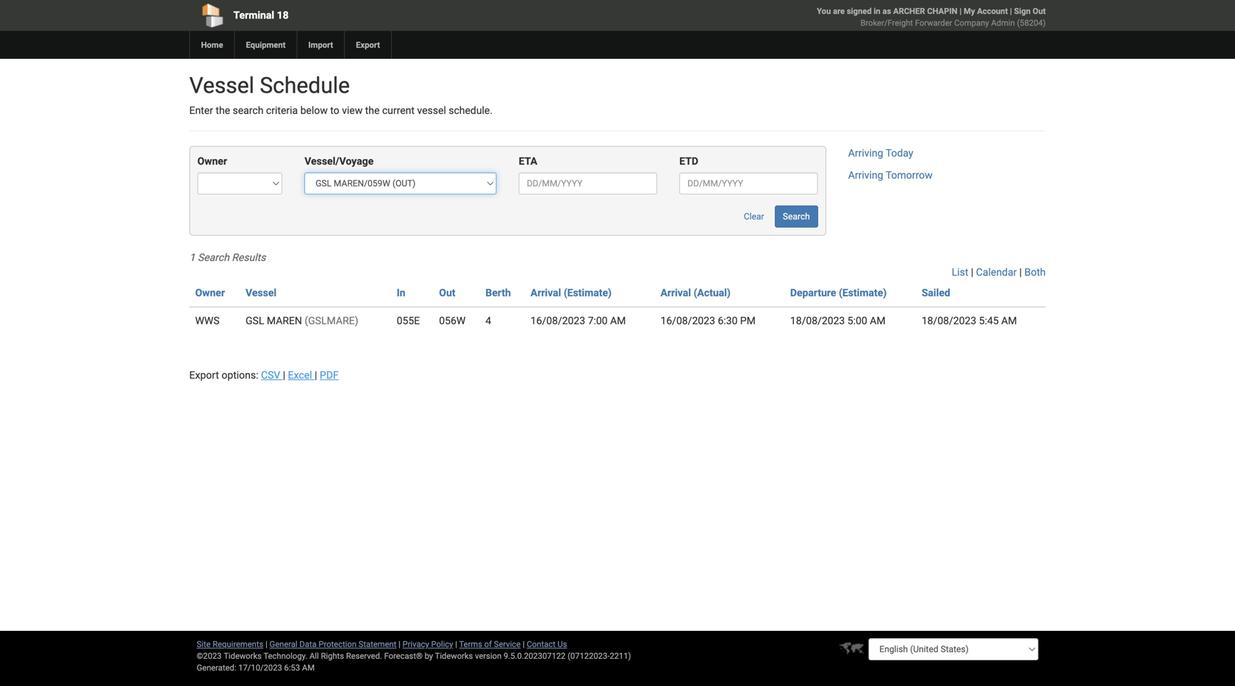 Task type: locate. For each thing, give the bounding box(es) containing it.
schedule
[[260, 72, 350, 99]]

18/08/2023 5:45 am
[[922, 315, 1017, 327]]

privacy
[[403, 639, 429, 649]]

1 vertical spatial arriving
[[848, 169, 883, 181]]

0 vertical spatial out
[[1033, 6, 1046, 16]]

view
[[342, 104, 363, 117]]

terminal 18 link
[[189, 0, 533, 31]]

1 horizontal spatial 16/08/2023
[[661, 315, 715, 327]]

excel link
[[288, 369, 315, 381]]

1 the from the left
[[216, 104, 230, 117]]

equipment
[[246, 40, 286, 50]]

0 vertical spatial vessel
[[189, 72, 254, 99]]

1 16/08/2023 from the left
[[531, 315, 585, 327]]

1 (estimate) from the left
[[564, 287, 612, 299]]

vessel schedule enter the search criteria below to view the current vessel schedule.
[[189, 72, 493, 117]]

general data protection statement link
[[270, 639, 397, 649]]

0 horizontal spatial the
[[216, 104, 230, 117]]

departure
[[790, 287, 836, 299]]

0 vertical spatial search
[[783, 211, 810, 222]]

0 horizontal spatial search
[[198, 251, 229, 264]]

16/08/2023 for 16/08/2023 6:30 pm
[[661, 315, 715, 327]]

(actual)
[[694, 287, 731, 299]]

0 horizontal spatial out
[[439, 287, 456, 299]]

2 16/08/2023 from the left
[[661, 315, 715, 327]]

excel
[[288, 369, 312, 381]]

5:00
[[848, 315, 867, 327]]

protection
[[319, 639, 357, 649]]

(58204)
[[1017, 18, 1046, 28]]

| left my
[[960, 6, 962, 16]]

arriving today
[[848, 147, 913, 159]]

vessel/voyage
[[305, 155, 374, 167]]

search
[[783, 211, 810, 222], [198, 251, 229, 264]]

arrival left (actual)
[[661, 287, 691, 299]]

berth
[[486, 287, 511, 299]]

in
[[397, 287, 406, 299]]

out up 056w
[[439, 287, 456, 299]]

search right the 1
[[198, 251, 229, 264]]

2 arrival from the left
[[661, 287, 691, 299]]

data
[[300, 639, 317, 649]]

csv
[[261, 369, 280, 381]]

2 arriving from the top
[[848, 169, 883, 181]]

1 vertical spatial search
[[198, 251, 229, 264]]

1 arrival from the left
[[531, 287, 561, 299]]

site
[[197, 639, 211, 649]]

6:53
[[284, 663, 300, 672]]

1 horizontal spatial (estimate)
[[839, 287, 887, 299]]

1 horizontal spatial export
[[356, 40, 380, 50]]

out
[[1033, 6, 1046, 16], [439, 287, 456, 299]]

vessel inside vessel schedule enter the search criteria below to view the current vessel schedule.
[[189, 72, 254, 99]]

list
[[952, 266, 969, 278]]

am right 5:45
[[1001, 315, 1017, 327]]

1 arriving from the top
[[848, 147, 883, 159]]

16/08/2023 down 'arrival (estimate)' "link"
[[531, 315, 585, 327]]

0 horizontal spatial arrival
[[531, 287, 561, 299]]

policy
[[431, 639, 453, 649]]

ETA text field
[[519, 172, 657, 194]]

(gslmare)
[[305, 315, 358, 327]]

vessel up enter
[[189, 72, 254, 99]]

| right list
[[971, 266, 974, 278]]

16/08/2023 down the arrival (actual)
[[661, 315, 715, 327]]

|
[[960, 6, 962, 16], [1010, 6, 1012, 16], [971, 266, 974, 278], [1020, 266, 1022, 278], [283, 369, 285, 381], [315, 369, 317, 381], [265, 639, 268, 649], [399, 639, 401, 649], [455, 639, 457, 649], [523, 639, 525, 649]]

export options: csv | excel | pdf
[[189, 369, 339, 381]]

below
[[300, 104, 328, 117]]

owner down enter
[[197, 155, 227, 167]]

9.5.0.202307122
[[504, 651, 566, 661]]

arrival up 16/08/2023 7:00 am
[[531, 287, 561, 299]]

owner
[[197, 155, 227, 167], [195, 287, 225, 299]]

arrival (estimate)
[[531, 287, 612, 299]]

eta
[[519, 155, 537, 167]]

current
[[382, 104, 415, 117]]

the right enter
[[216, 104, 230, 117]]

arrival
[[531, 287, 561, 299], [661, 287, 691, 299]]

calendar
[[976, 266, 1017, 278]]

service
[[494, 639, 521, 649]]

owner up the wws
[[195, 287, 225, 299]]

16/08/2023 for 16/08/2023 7:00 am
[[531, 315, 585, 327]]

terminal
[[233, 9, 274, 21]]

out up (58204)
[[1033, 6, 1046, 16]]

2 18/08/2023 from the left
[[922, 315, 977, 327]]

in
[[874, 6, 881, 16]]

vessel
[[189, 72, 254, 99], [246, 287, 277, 299]]

the right view
[[365, 104, 380, 117]]

options:
[[222, 369, 258, 381]]

0 horizontal spatial 18/08/2023
[[790, 315, 845, 327]]

1 horizontal spatial search
[[783, 211, 810, 222]]

archer
[[893, 6, 925, 16]]

18/08/2023 down departure
[[790, 315, 845, 327]]

18/08/2023 for 18/08/2023 5:00 am
[[790, 315, 845, 327]]

owner link
[[195, 287, 225, 299]]

arriving down arriving today link
[[848, 169, 883, 181]]

arriving for arriving today
[[848, 147, 883, 159]]

2 (estimate) from the left
[[839, 287, 887, 299]]

arrival (estimate) link
[[531, 287, 612, 299]]

1 horizontal spatial arrival
[[661, 287, 691, 299]]

(estimate)
[[564, 287, 612, 299], [839, 287, 887, 299]]

7:00
[[588, 315, 608, 327]]

1 horizontal spatial 18/08/2023
[[922, 315, 977, 327]]

import link
[[297, 31, 344, 59]]

0 vertical spatial export
[[356, 40, 380, 50]]

search right clear 'button' on the right top of the page
[[783, 211, 810, 222]]

1 horizontal spatial out
[[1033, 6, 1046, 16]]

0 horizontal spatial (estimate)
[[564, 287, 612, 299]]

export left options:
[[189, 369, 219, 381]]

16/08/2023
[[531, 315, 585, 327], [661, 315, 715, 327]]

18/08/2023 down sailed
[[922, 315, 977, 327]]

version
[[475, 651, 502, 661]]

site requirements | general data protection statement | privacy policy | terms of service | contact us ©2023 tideworks technology. all rights reserved. forecast® by tideworks version 9.5.0.202307122 (07122023-2211) generated: 17/10/2023 6:53 am
[[197, 639, 631, 672]]

arriving for arriving tomorrow
[[848, 169, 883, 181]]

ETD text field
[[680, 172, 818, 194]]

export down terminal 18 link
[[356, 40, 380, 50]]

am for 16/08/2023 7:00 am
[[610, 315, 626, 327]]

0 horizontal spatial export
[[189, 369, 219, 381]]

tomorrow
[[886, 169, 933, 181]]

departure (estimate)
[[790, 287, 887, 299]]

out inside you are signed in as archer chapin | my account | sign out broker/freight forwarder company admin (58204)
[[1033, 6, 1046, 16]]

1 vertical spatial export
[[189, 369, 219, 381]]

18/08/2023 5:00 am
[[790, 315, 886, 327]]

us
[[558, 639, 567, 649]]

to
[[330, 104, 339, 117]]

technology.
[[264, 651, 307, 661]]

1 horizontal spatial the
[[365, 104, 380, 117]]

| left the "general"
[[265, 639, 268, 649]]

export link
[[344, 31, 391, 59]]

0 vertical spatial arriving
[[848, 147, 883, 159]]

am right 7:00
[[610, 315, 626, 327]]

0 horizontal spatial 16/08/2023
[[531, 315, 585, 327]]

export for export options: csv | excel | pdf
[[189, 369, 219, 381]]

pdf link
[[320, 369, 339, 381]]

(estimate) for departure (estimate)
[[839, 287, 887, 299]]

am right 5:00 on the right
[[870, 315, 886, 327]]

2211)
[[610, 651, 631, 661]]

home link
[[189, 31, 234, 59]]

export
[[356, 40, 380, 50], [189, 369, 219, 381]]

055e
[[397, 315, 420, 327]]

search inside search "button"
[[783, 211, 810, 222]]

(estimate) up 5:00 on the right
[[839, 287, 887, 299]]

1 vertical spatial vessel
[[246, 287, 277, 299]]

16/08/2023 6:30 pm
[[661, 315, 756, 327]]

wws
[[195, 315, 220, 327]]

requirements
[[213, 639, 263, 649]]

am inside site requirements | general data protection statement | privacy policy | terms of service | contact us ©2023 tideworks technology. all rights reserved. forecast® by tideworks version 9.5.0.202307122 (07122023-2211) generated: 17/10/2023 6:53 am
[[302, 663, 315, 672]]

| left sign
[[1010, 6, 1012, 16]]

| left both link
[[1020, 266, 1022, 278]]

chapin
[[927, 6, 958, 16]]

(estimate) for arrival (estimate)
[[564, 287, 612, 299]]

gsl
[[246, 315, 264, 327]]

1 18/08/2023 from the left
[[790, 315, 845, 327]]

am down all
[[302, 663, 315, 672]]

terms of service link
[[459, 639, 521, 649]]

arriving up the arriving tomorrow link
[[848, 147, 883, 159]]

(estimate) up 16/08/2023 7:00 am
[[564, 287, 612, 299]]

vessel up gsl
[[246, 287, 277, 299]]



Task type: vqa. For each thing, say whether or not it's contained in the screenshot.
Departure (Estimate) (Estimate)
yes



Task type: describe. For each thing, give the bounding box(es) containing it.
0 vertical spatial owner
[[197, 155, 227, 167]]

arrival for arrival (estimate)
[[531, 287, 561, 299]]

2 the from the left
[[365, 104, 380, 117]]

am for 18/08/2023 5:00 am
[[870, 315, 886, 327]]

general
[[270, 639, 298, 649]]

arrival for arrival (actual)
[[661, 287, 691, 299]]

both
[[1025, 266, 1046, 278]]

| left pdf link
[[315, 369, 317, 381]]

in link
[[397, 287, 406, 299]]

you are signed in as archer chapin | my account | sign out broker/freight forwarder company admin (58204)
[[817, 6, 1046, 28]]

home
[[201, 40, 223, 50]]

terms
[[459, 639, 482, 649]]

berth link
[[486, 287, 511, 299]]

1 vertical spatial owner
[[195, 287, 225, 299]]

site requirements link
[[197, 639, 263, 649]]

arriving today link
[[848, 147, 913, 159]]

out link
[[439, 287, 456, 299]]

1 search results list | calendar | both
[[189, 251, 1046, 278]]

search
[[233, 104, 264, 117]]

rights
[[321, 651, 344, 661]]

export for export
[[356, 40, 380, 50]]

admin
[[991, 18, 1015, 28]]

csv link
[[261, 369, 283, 381]]

tideworks
[[435, 651, 473, 661]]

company
[[954, 18, 989, 28]]

| up forecast®
[[399, 639, 401, 649]]

gsl maren (gslmare)
[[246, 315, 358, 327]]

today
[[886, 147, 913, 159]]

all
[[310, 651, 319, 661]]

privacy policy link
[[403, 639, 453, 649]]

| up "9.5.0.202307122"
[[523, 639, 525, 649]]

terminal 18
[[233, 9, 289, 21]]

sign out link
[[1014, 6, 1046, 16]]

schedule.
[[449, 104, 493, 117]]

forecast®
[[384, 651, 423, 661]]

criteria
[[266, 104, 298, 117]]

4
[[486, 315, 491, 327]]

1 vertical spatial out
[[439, 287, 456, 299]]

056w
[[439, 315, 466, 327]]

5:45
[[979, 315, 999, 327]]

my
[[964, 6, 975, 16]]

©2023 tideworks
[[197, 651, 262, 661]]

search inside 1 search results list | calendar | both
[[198, 251, 229, 264]]

by
[[425, 651, 433, 661]]

import
[[308, 40, 333, 50]]

results
[[232, 251, 266, 264]]

(07122023-
[[568, 651, 610, 661]]

enter
[[189, 104, 213, 117]]

as
[[883, 6, 891, 16]]

both link
[[1025, 266, 1046, 278]]

are
[[833, 6, 845, 16]]

search button
[[775, 205, 818, 227]]

| right csv
[[283, 369, 285, 381]]

vessel
[[417, 104, 446, 117]]

am for 18/08/2023 5:45 am
[[1001, 315, 1017, 327]]

| up tideworks
[[455, 639, 457, 649]]

maren
[[267, 315, 302, 327]]

calendar link
[[976, 266, 1017, 278]]

arrival (actual)
[[661, 287, 731, 299]]

arrival (actual) link
[[661, 287, 731, 299]]

departure (estimate) link
[[790, 287, 887, 299]]

vessel for vessel schedule enter the search criteria below to view the current vessel schedule.
[[189, 72, 254, 99]]

broker/freight
[[861, 18, 913, 28]]

of
[[484, 639, 492, 649]]

vessel link
[[246, 287, 277, 299]]

generated:
[[197, 663, 236, 672]]

18/08/2023 for 18/08/2023 5:45 am
[[922, 315, 977, 327]]

6:30
[[718, 315, 738, 327]]

18
[[277, 9, 289, 21]]

account
[[977, 6, 1008, 16]]

1
[[189, 251, 195, 264]]

reserved.
[[346, 651, 382, 661]]

clear button
[[736, 205, 772, 227]]

17/10/2023
[[238, 663, 282, 672]]

arriving tomorrow link
[[848, 169, 933, 181]]

contact us link
[[527, 639, 567, 649]]

vessel for vessel
[[246, 287, 277, 299]]

equipment link
[[234, 31, 297, 59]]

sailed link
[[922, 287, 950, 299]]

forwarder
[[915, 18, 952, 28]]



